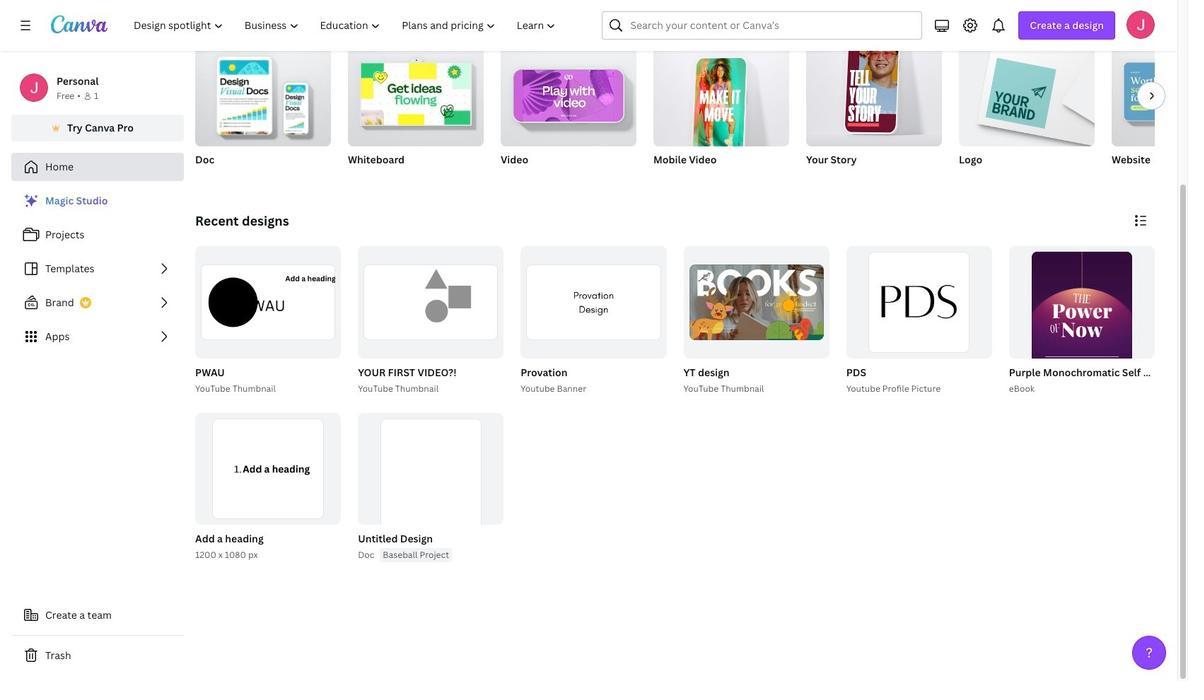 Task type: locate. For each thing, give the bounding box(es) containing it.
james peterson image
[[1127, 11, 1156, 39]]

group
[[807, 36, 943, 185], [807, 36, 943, 146], [195, 39, 331, 185], [195, 39, 331, 146], [348, 39, 484, 185], [348, 39, 484, 146], [501, 39, 637, 185], [501, 39, 637, 146], [654, 39, 790, 185], [654, 39, 790, 155], [960, 39, 1096, 185], [960, 39, 1096, 146], [1113, 45, 1189, 185], [1113, 45, 1189, 146], [193, 246, 341, 396], [195, 246, 341, 359], [355, 246, 504, 396], [358, 246, 504, 359], [518, 246, 667, 396], [521, 246, 667, 359], [681, 246, 830, 396], [844, 246, 993, 396], [1007, 246, 1189, 413], [1010, 246, 1156, 413], [193, 413, 341, 563], [195, 413, 341, 525], [355, 413, 504, 563], [358, 413, 504, 562]]

top level navigation element
[[125, 11, 569, 40]]

None search field
[[603, 11, 923, 40]]

list
[[11, 187, 184, 351]]



Task type: vqa. For each thing, say whether or not it's contained in the screenshot.
'Magic' within the Main menu bar
no



Task type: describe. For each thing, give the bounding box(es) containing it.
Search search field
[[631, 12, 895, 39]]



